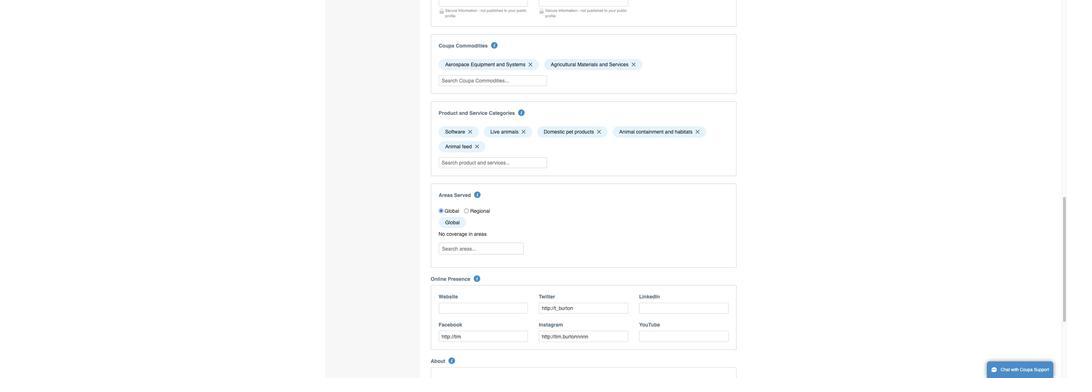 Task type: vqa. For each thing, say whether or not it's contained in the screenshot.
second TIN from the top of the page
no



Task type: locate. For each thing, give the bounding box(es) containing it.
and
[[496, 62, 505, 68], [599, 62, 608, 68], [459, 110, 468, 116], [665, 129, 674, 135]]

not down duns text field
[[581, 8, 586, 13]]

equipment
[[471, 62, 495, 68]]

aerospace equipment and systems option
[[439, 59, 539, 70]]

and left systems
[[496, 62, 505, 68]]

Website text field
[[439, 304, 528, 315]]

your
[[508, 8, 516, 13], [609, 8, 616, 13]]

1 horizontal spatial animal
[[619, 129, 635, 135]]

animal left containment
[[619, 129, 635, 135]]

global
[[445, 208, 459, 214], [445, 220, 460, 226]]

to down duns text field
[[604, 8, 608, 13]]

1 information from the left
[[458, 8, 477, 13]]

and left services
[[599, 62, 608, 68]]

2 public from the left
[[617, 8, 627, 13]]

coupa right the with
[[1020, 368, 1033, 373]]

1 vertical spatial global
[[445, 220, 460, 226]]

1 vertical spatial selected list box
[[436, 125, 731, 154]]

2 your from the left
[[609, 8, 616, 13]]

animal feed option
[[439, 141, 486, 153]]

information for duns text field
[[559, 8, 577, 13]]

1 published from the left
[[487, 8, 503, 13]]

DUNS text field
[[539, 0, 628, 7]]

information down duns text field
[[559, 8, 577, 13]]

feed
[[462, 144, 472, 150]]

information for 'tax id' text field
[[458, 8, 477, 13]]

secure
[[445, 8, 457, 13], [545, 8, 557, 13]]

animal inside animal containment and habitats option
[[619, 129, 635, 135]]

containment
[[636, 129, 664, 135]]

Twitter text field
[[539, 304, 628, 315]]

1 horizontal spatial to
[[604, 8, 608, 13]]

and inside "aerospace equipment and systems" option
[[496, 62, 505, 68]]

your down 'tax id' text field
[[508, 8, 516, 13]]

0 horizontal spatial information
[[458, 8, 477, 13]]

published for 'tax id' text field
[[487, 8, 503, 13]]

profile up coupa commodities
[[445, 14, 456, 18]]

categories
[[489, 110, 515, 116]]

- for duns text field
[[579, 8, 580, 13]]

2 to from the left
[[604, 8, 608, 13]]

published down 'tax id' text field
[[487, 8, 503, 13]]

0 horizontal spatial profile
[[445, 14, 456, 18]]

with
[[1011, 368, 1019, 373]]

support
[[1034, 368, 1049, 373]]

additional information image for product and service categories
[[518, 110, 525, 116]]

0 horizontal spatial your
[[508, 8, 516, 13]]

your for duns text field
[[609, 8, 616, 13]]

Tax ID text field
[[439, 0, 528, 7]]

Search Coupa Commodities... field
[[439, 75, 547, 86]]

2 selected list box from the top
[[436, 125, 731, 154]]

2 not from the left
[[581, 8, 586, 13]]

products
[[575, 129, 594, 135]]

1 horizontal spatial your
[[609, 8, 616, 13]]

aerospace
[[445, 62, 469, 68]]

0 horizontal spatial secure information - not published to your public profile
[[445, 8, 527, 18]]

1 horizontal spatial -
[[579, 8, 580, 13]]

additional information image
[[518, 110, 525, 116], [474, 192, 481, 199], [474, 276, 480, 283], [449, 358, 455, 365]]

2 profile from the left
[[545, 14, 556, 18]]

online presence
[[431, 277, 470, 283]]

1 horizontal spatial not
[[581, 8, 586, 13]]

0 vertical spatial animal
[[619, 129, 635, 135]]

animal
[[619, 129, 635, 135], [445, 144, 461, 150]]

1 secure information - not published to your public profile from the left
[[445, 8, 527, 18]]

secure information - not published to your public profile down duns text field
[[545, 8, 627, 18]]

1 horizontal spatial published
[[587, 8, 603, 13]]

1 your from the left
[[508, 8, 516, 13]]

1 profile from the left
[[445, 14, 456, 18]]

areas served
[[439, 193, 471, 199]]

additional information image
[[491, 42, 498, 49]]

product and service categories
[[439, 110, 515, 116]]

1 horizontal spatial coupa
[[1020, 368, 1033, 373]]

secure information - not published to your public profile down 'tax id' text field
[[445, 8, 527, 18]]

secure down duns text field
[[545, 8, 557, 13]]

habitats
[[675, 129, 693, 135]]

1 horizontal spatial public
[[617, 8, 627, 13]]

0 vertical spatial selected list box
[[436, 57, 731, 72]]

twitter
[[539, 294, 555, 300]]

2 information from the left
[[559, 8, 577, 13]]

0 horizontal spatial -
[[478, 8, 480, 13]]

coupa
[[439, 43, 454, 49], [1020, 368, 1033, 373]]

1 secure from the left
[[445, 8, 457, 13]]

1 horizontal spatial profile
[[545, 14, 556, 18]]

secure information - not published to your public profile
[[445, 8, 527, 18], [545, 8, 627, 18]]

your down duns text field
[[609, 8, 616, 13]]

-
[[478, 8, 480, 13], [579, 8, 580, 13]]

not down 'tax id' text field
[[481, 8, 486, 13]]

secure information - not published to your public profile for 'tax id' text field
[[445, 8, 527, 18]]

and left habitats
[[665, 129, 674, 135]]

animal inside option
[[445, 144, 461, 150]]

agricultural
[[551, 62, 576, 68]]

1 - from the left
[[478, 8, 480, 13]]

Search product and services... field
[[439, 158, 547, 169]]

profile down duns text field
[[545, 14, 556, 18]]

1 public from the left
[[517, 8, 527, 13]]

1 vertical spatial animal
[[445, 144, 461, 150]]

1 selected list box from the top
[[436, 57, 731, 72]]

- down duns text field
[[579, 8, 580, 13]]

0 horizontal spatial not
[[481, 8, 486, 13]]

1 horizontal spatial secure
[[545, 8, 557, 13]]

profile
[[445, 14, 456, 18], [545, 14, 556, 18]]

information
[[458, 8, 477, 13], [559, 8, 577, 13]]

selected list box containing aerospace equipment and systems
[[436, 57, 731, 72]]

and inside animal containment and habitats option
[[665, 129, 674, 135]]

0 horizontal spatial public
[[517, 8, 527, 13]]

software option
[[439, 127, 479, 138]]

no
[[439, 232, 445, 238]]

not for 'tax id' text field
[[481, 8, 486, 13]]

coverage
[[447, 232, 467, 238]]

0 horizontal spatial secure
[[445, 8, 457, 13]]

2 published from the left
[[587, 8, 603, 13]]

coupa commodities
[[439, 43, 488, 49]]

not
[[481, 8, 486, 13], [581, 8, 586, 13]]

public
[[517, 8, 527, 13], [617, 8, 627, 13]]

None radio
[[439, 209, 443, 214], [464, 209, 469, 214], [439, 209, 443, 214], [464, 209, 469, 214]]

secure down 'tax id' text field
[[445, 8, 457, 13]]

animals
[[501, 129, 519, 135]]

published down duns text field
[[587, 8, 603, 13]]

to for duns text field
[[604, 8, 608, 13]]

additional information image right served
[[474, 192, 481, 199]]

2 secure information - not published to your public profile from the left
[[545, 8, 627, 18]]

animal containment and habitats option
[[613, 127, 706, 138]]

2 secure from the left
[[545, 8, 557, 13]]

domestic
[[544, 129, 565, 135]]

1 horizontal spatial secure information - not published to your public profile
[[545, 8, 627, 18]]

chat
[[1001, 368, 1010, 373]]

animal containment and habitats
[[619, 129, 693, 135]]

materials
[[578, 62, 598, 68]]

and for animal containment and habitats
[[665, 129, 674, 135]]

2 - from the left
[[579, 8, 580, 13]]

published
[[487, 8, 503, 13], [587, 8, 603, 13]]

0 horizontal spatial published
[[487, 8, 503, 13]]

linkedin
[[639, 294, 660, 300]]

0 vertical spatial coupa
[[439, 43, 454, 49]]

0 horizontal spatial animal
[[445, 144, 461, 150]]

additional information image right the "about"
[[449, 358, 455, 365]]

additional information image right categories
[[518, 110, 525, 116]]

1 not from the left
[[481, 8, 486, 13]]

global down areas served
[[445, 208, 459, 214]]

1 to from the left
[[504, 8, 507, 13]]

live animals option
[[484, 127, 532, 138]]

to down 'tax id' text field
[[504, 8, 507, 13]]

additional information image right presence
[[474, 276, 480, 283]]

0 horizontal spatial coupa
[[439, 43, 454, 49]]

domestic pet products option
[[537, 127, 608, 138]]

and for agricultural materials and services
[[599, 62, 608, 68]]

live animals
[[490, 129, 519, 135]]

coupa up aerospace on the top left of page
[[439, 43, 454, 49]]

0 horizontal spatial to
[[504, 8, 507, 13]]

selected list box containing software
[[436, 125, 731, 154]]

information down 'tax id' text field
[[458, 8, 477, 13]]

animal left feed
[[445, 144, 461, 150]]

1 horizontal spatial information
[[559, 8, 577, 13]]

to
[[504, 8, 507, 13], [604, 8, 608, 13]]

selected list box
[[436, 57, 731, 72], [436, 125, 731, 154]]

global up coverage
[[445, 220, 460, 226]]

1 vertical spatial coupa
[[1020, 368, 1033, 373]]

and inside the agricultural materials and services option
[[599, 62, 608, 68]]

- down 'tax id' text field
[[478, 8, 480, 13]]



Task type: describe. For each thing, give the bounding box(es) containing it.
LinkedIn text field
[[639, 304, 729, 315]]

public for duns text field
[[617, 8, 627, 13]]

additional information image for areas served
[[474, 192, 481, 199]]

not for duns text field
[[581, 8, 586, 13]]

YouTube text field
[[639, 332, 729, 343]]

profile for 'tax id' text field
[[445, 14, 456, 18]]

systems
[[506, 62, 526, 68]]

additional information image for online presence
[[474, 276, 480, 283]]

online
[[431, 277, 446, 283]]

secure for duns text field
[[545, 8, 557, 13]]

services
[[609, 62, 629, 68]]

selected list box for coupa commodities
[[436, 57, 731, 72]]

commodities
[[456, 43, 488, 49]]

animal feed
[[445, 144, 472, 150]]

agricultural materials and services option
[[544, 59, 642, 70]]

secure for 'tax id' text field
[[445, 8, 457, 13]]

0 vertical spatial global
[[445, 208, 459, 214]]

areas
[[474, 232, 487, 238]]

pet
[[566, 129, 573, 135]]

selected list box for product and service categories
[[436, 125, 731, 154]]

presence
[[448, 277, 470, 283]]

animal for animal containment and habitats
[[619, 129, 635, 135]]

coupa inside button
[[1020, 368, 1033, 373]]

aerospace equipment and systems
[[445, 62, 526, 68]]

and for aerospace equipment and systems
[[496, 62, 505, 68]]

Facebook text field
[[439, 332, 528, 343]]

agricultural materials and services
[[551, 62, 629, 68]]

Search areas... text field
[[439, 244, 523, 255]]

About text field
[[431, 368, 737, 379]]

domestic pet products
[[544, 129, 594, 135]]

and left service
[[459, 110, 468, 116]]

about
[[431, 359, 445, 365]]

in
[[469, 232, 473, 238]]

areas
[[439, 193, 453, 199]]

chat with coupa support button
[[987, 362, 1054, 379]]

secure information - not published to your public profile for duns text field
[[545, 8, 627, 18]]

- for 'tax id' text field
[[478, 8, 480, 13]]

Instagram text field
[[539, 332, 628, 343]]

product
[[439, 110, 458, 116]]

regional
[[470, 208, 490, 214]]

profile for duns text field
[[545, 14, 556, 18]]

software
[[445, 129, 465, 135]]

instagram
[[539, 323, 563, 329]]

chat with coupa support
[[1001, 368, 1049, 373]]

to for 'tax id' text field
[[504, 8, 507, 13]]

facebook
[[439, 323, 462, 329]]

animal for animal feed
[[445, 144, 461, 150]]

website
[[439, 294, 458, 300]]

additional information image for about
[[449, 358, 455, 365]]

served
[[454, 193, 471, 199]]

no coverage in areas
[[439, 232, 487, 238]]

public for 'tax id' text field
[[517, 8, 527, 13]]

your for 'tax id' text field
[[508, 8, 516, 13]]

youtube
[[639, 323, 660, 329]]

live
[[490, 129, 500, 135]]

service
[[470, 110, 488, 116]]

published for duns text field
[[587, 8, 603, 13]]



